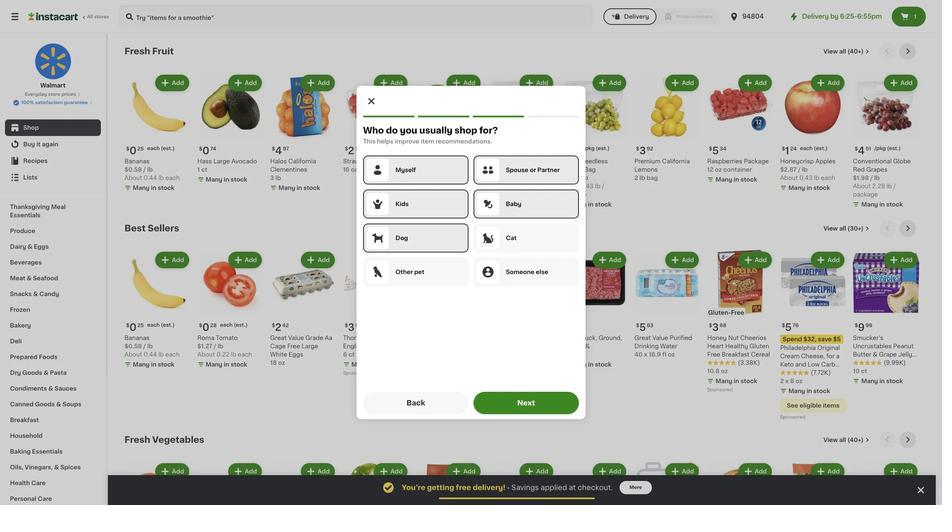 Task type: describe. For each thing, give the bounding box(es) containing it.
buy
[[23, 142, 35, 147]]

$ inside "$ 3 68"
[[709, 323, 712, 328]]

lb inside premium california lemons 2 lb bag
[[640, 175, 645, 181]]

helps
[[377, 139, 393, 144]]

$ inside the $ 0 lime 42 1 each many in stock
[[418, 146, 421, 151]]

many down 8
[[789, 389, 805, 394]]

walmart logo image
[[35, 43, 71, 80]]

pet
[[414, 269, 424, 275]]

42 inside the $ 0 lime 42 1 each many in stock
[[432, 158, 439, 164]]

hass large avocado 1 ct
[[197, 158, 257, 172]]

smucker's uncrustables peanut butter & grape jelly sandwich
[[853, 335, 914, 366]]

foods
[[39, 354, 57, 360]]

harvest
[[501, 158, 524, 164]]

red inside the conventional globe red grapes $1.98 / lb about 2.28 lb / package
[[853, 167, 865, 172]]

/ down $ 0 25 each (est.)
[[143, 167, 146, 172]]

42 inside $ 2 42
[[282, 323, 289, 328]]

/ up '2.4'
[[506, 175, 508, 181]]

someone else
[[506, 269, 548, 275]]

goods for dry
[[22, 370, 42, 376]]

prepared
[[10, 354, 37, 360]]

recipes link
[[5, 153, 101, 169]]

2 left 8
[[780, 379, 784, 384]]

sponsored badge image down back
[[416, 407, 441, 412]]

original for cheese,
[[817, 345, 840, 351]]

$ inside $ 5 34
[[709, 146, 712, 151]]

grapes inside sun harvest seedless red grapes $2.18 / lb about 2.4 lb / package
[[502, 167, 523, 172]]

/ up the 2.28
[[870, 175, 873, 181]]

many inside the $ 0 lime 42 1 each many in stock
[[424, 177, 441, 182]]

0 horizontal spatial see eligible items button
[[416, 391, 482, 405]]

store
[[48, 92, 60, 97]]

28
[[210, 323, 217, 328]]

2.43
[[581, 183, 594, 189]]

thanksgiving meal essentials
[[10, 204, 66, 218]]

2 up cage
[[275, 323, 281, 332]]

view all (40+) for fruit
[[824, 49, 864, 54]]

4 for $ 4 51
[[858, 146, 865, 155]]

buy it again link
[[5, 136, 101, 153]]

strawberries 16 oz container
[[343, 158, 389, 172]]

candy
[[39, 291, 59, 297]]

$ 3 68
[[709, 323, 726, 332]]

each (est.) for $ 0 28
[[220, 323, 248, 328]]

grapes inside the green seedless grapes bag $1.98 / lb about 2.43 lb / package many in stock
[[562, 167, 583, 172]]

treatment tracker modal dialog
[[108, 476, 936, 506]]

great for 5
[[635, 335, 651, 341]]

$1.98 for red
[[853, 175, 869, 181]]

clementines
[[270, 167, 307, 172]]

each (est.) for $ 0 25
[[147, 323, 175, 328]]

uncrustables
[[853, 344, 892, 349]]

bakery
[[10, 323, 31, 329]]

breakfast link
[[5, 413, 101, 428]]

72
[[355, 146, 361, 151]]

view all (40+) button for fresh vegetables
[[820, 432, 873, 449]]

view all (40+) button for fresh fruit
[[820, 43, 873, 60]]

prepared foods
[[10, 354, 57, 360]]

many down $ 0 25 each (est.)
[[133, 185, 150, 191]]

main content containing 0
[[108, 33, 936, 506]]

muffins
[[366, 344, 388, 349]]

value for 2
[[288, 335, 304, 341]]

many down hass large avocado 1 ct
[[206, 177, 222, 182]]

1 vertical spatial essentials
[[32, 449, 63, 455]]

lifestyle
[[780, 370, 805, 376]]

$ inside $ 5 63
[[636, 323, 639, 328]]

3 all from the top
[[839, 437, 846, 443]]

california for premium california lemons 2 lb bag
[[662, 158, 690, 164]]

/ right '2.4'
[[525, 183, 528, 189]]

$ inside $ 0 74
[[199, 146, 202, 151]]

pasta
[[50, 370, 67, 376]]

fresh for fresh fruit
[[125, 47, 150, 56]]

fruit
[[152, 47, 174, 56]]

stores
[[94, 15, 109, 19]]

(est.) inside the $4.81 per package (estimated) "element"
[[596, 146, 610, 151]]

(7.72k)
[[811, 370, 831, 376]]

grade
[[305, 335, 323, 341]]

sponsored badge image down 10.8 oz
[[707, 388, 732, 393]]

for?
[[479, 126, 498, 135]]

/ up the 2.43
[[579, 175, 581, 181]]

package
[[744, 158, 769, 164]]

meat & seafood link
[[5, 271, 101, 286]]

/ down $ 0 25
[[143, 344, 146, 349]]

(est.) for $ 1 24
[[814, 146, 828, 151]]

honeycrisp apples $2.87 / lb about 0.43 lb each
[[780, 158, 836, 181]]

10.8
[[707, 369, 720, 374]]

many down 10.8 oz
[[716, 379, 732, 384]]

philadelphia
[[780, 345, 816, 351]]

getting
[[427, 485, 454, 491]]

$1.27
[[197, 344, 212, 349]]

baking essentials
[[10, 449, 63, 455]]

each inside the honeycrisp apples $2.87 / lb about 0.43 lb each
[[821, 175, 835, 181]]

$ inside $ 2 72
[[345, 146, 348, 151]]

$0.28 each (estimated) element
[[197, 320, 264, 334]]

applied
[[541, 485, 567, 491]]

many down 80%/20%
[[570, 362, 587, 368]]

0 for $ 0 25
[[129, 323, 137, 332]]

2 left 72
[[348, 146, 354, 155]]

$ inside $ 0 25 each (est.)
[[126, 146, 129, 151]]

sellers
[[148, 224, 179, 233]]

16.9
[[649, 352, 661, 358]]

buy it again
[[23, 142, 58, 147]]

premium california lemons 2 lb bag
[[635, 158, 690, 181]]

again
[[42, 142, 58, 147]]

large inside hass large avocado 1 ct
[[213, 158, 230, 164]]

lists link
[[5, 169, 101, 186]]

personal
[[10, 496, 36, 502]]

delivery by 6:25-6:55pm link
[[789, 12, 882, 22]]

3 for thomas' original english muffins
[[348, 323, 355, 332]]

beef chuck, ground, 80%/20%
[[562, 335, 622, 349]]

$4.51 per package (estimated) element
[[853, 143, 919, 157]]

checkout.
[[578, 485, 613, 491]]

fresh for fresh vegetables
[[125, 436, 150, 445]]

globe
[[893, 158, 911, 164]]

dairy & eggs
[[10, 244, 49, 250]]

about down $ 0 25
[[125, 352, 142, 358]]

many down english
[[351, 362, 368, 368]]

next button
[[474, 392, 579, 415]]

about down $ 0 25 each (est.)
[[125, 175, 142, 181]]

/ right the 2.28
[[893, 183, 896, 189]]

gluten-
[[708, 310, 731, 316]]

red inside sun harvest seedless red grapes $2.18 / lb about 2.4 lb / package
[[489, 167, 501, 172]]

25 for $ 0 25 each (est.)
[[137, 146, 144, 151]]

2 horizontal spatial free
[[731, 310, 744, 316]]

oz right 10.8
[[721, 369, 728, 374]]

bananas $0.58 / lb about 0.44 lb each for 2
[[125, 335, 180, 358]]

10
[[853, 369, 860, 374]]

health care
[[10, 481, 46, 486]]

3 inside "halos california clementines 3 lb"
[[270, 175, 274, 181]]

$ 0 lime 42 1 each many in stock
[[416, 146, 466, 182]]

/ right the 2.43
[[602, 183, 604, 189]]

frozen link
[[5, 302, 101, 318]]

roma tomato $1.27 / lb about 0.22 lb each
[[197, 335, 252, 358]]

dry goods & pasta link
[[5, 365, 101, 381]]

each inside $ 0 25 each (est.)
[[147, 146, 160, 151]]

many down container
[[716, 177, 732, 182]]

guarantee
[[64, 100, 88, 105]]

eligible for right see eligible items button
[[800, 403, 822, 409]]

ct inside hass large avocado 1 ct
[[201, 167, 207, 172]]

dog
[[396, 235, 408, 241]]

& inside the dairy & eggs link
[[28, 244, 32, 250]]

4 inside "element"
[[567, 146, 573, 155]]

many down 0.22
[[206, 362, 222, 368]]

5 for $ 5
[[494, 146, 500, 155]]

see eligible items for right see eligible items button
[[787, 403, 840, 409]]

0.44 for 4
[[144, 175, 157, 181]]

produce
[[10, 228, 35, 234]]

6:55pm
[[857, 13, 882, 20]]

each inside roma tomato $1.27 / lb about 0.22 lb each
[[238, 352, 252, 358]]

stock inside the green seedless grapes bag $1.98 / lb about 2.43 lb / package many in stock
[[595, 202, 612, 207]]

9
[[858, 323, 865, 332]]

product group containing 9
[[853, 250, 919, 387]]

free inside honey nut cheerios heart healthy gluten free breakfast cereal
[[707, 352, 720, 358]]

bananas for 2
[[125, 335, 150, 341]]

0 for $ 0 lime 42 1 each many in stock
[[421, 146, 428, 155]]

baby
[[506, 201, 521, 207]]

avocado
[[231, 158, 257, 164]]

(3.38k)
[[738, 360, 760, 366]]

(9.99k)
[[884, 360, 906, 366]]

view all (40+) for vegetables
[[824, 437, 864, 443]]

snacks
[[10, 291, 32, 297]]

$ 0 28
[[199, 323, 217, 332]]

you
[[400, 126, 417, 135]]

original for muffins
[[370, 335, 392, 341]]

frozen
[[10, 307, 30, 313]]

1 item carousel region from the top
[[125, 43, 919, 214]]

fresh fruit
[[125, 47, 174, 56]]

prices
[[61, 92, 76, 97]]

more
[[630, 486, 642, 490]]

sponsored badge image down 8
[[780, 415, 805, 420]]

92 for thomas' original english muffins
[[355, 323, 362, 328]]

green seedless grapes bag $1.98 / lb about 2.43 lb / package many in stock
[[562, 158, 612, 207]]

$0.25 each (estimated) element for 4
[[125, 143, 191, 157]]

1 horizontal spatial see eligible items button
[[780, 399, 846, 413]]

• savings applied at checkout.
[[507, 485, 613, 491]]

63
[[647, 323, 653, 328]]

oz right 8
[[796, 379, 803, 384]]

1 horizontal spatial x
[[785, 379, 789, 384]]

value for 5
[[652, 335, 668, 341]]

$0.58 for 4
[[125, 167, 142, 172]]

& inside oils, vinegars, & spices link
[[54, 465, 59, 471]]

25 for $ 0 25
[[137, 323, 144, 328]]

health care link
[[5, 476, 101, 491]]

0.43
[[799, 175, 813, 181]]

$5.23 per package (estimated) element
[[489, 143, 555, 157]]

product group containing 1
[[780, 73, 846, 194]]

many down $ 0 25
[[133, 362, 150, 368]]

& inside condiments & sauces link
[[48, 386, 53, 392]]

$ inside $ 0 25
[[126, 323, 129, 328]]

(est.) for $ 0 25
[[161, 323, 175, 328]]

household
[[10, 433, 43, 439]]

see for right see eligible items button
[[787, 403, 798, 409]]

(est.) for $ 0 28
[[234, 323, 248, 328]]

delivery for delivery by 6:25-6:55pm
[[802, 13, 829, 20]]

/pkg (est.) for seedless
[[583, 146, 610, 151]]

improve
[[395, 139, 419, 144]]



Task type: locate. For each thing, give the bounding box(es) containing it.
1 vertical spatial bananas $0.58 / lb about 0.44 lb each
[[125, 335, 180, 358]]

about inside roma tomato $1.27 / lb about 0.22 lb each
[[197, 352, 215, 358]]

/ inside roma tomato $1.27 / lb about 0.22 lb each
[[214, 344, 216, 349]]

& inside snacks & candy "link"
[[33, 291, 38, 297]]

2
[[348, 146, 354, 155], [635, 175, 638, 181], [275, 323, 281, 332], [780, 379, 784, 384]]

each (est.) inside $1.24 each (estimated) element
[[800, 146, 828, 151]]

1 horizontal spatial grapes
[[562, 167, 583, 172]]

1 vertical spatial care
[[38, 496, 52, 502]]

2 /pkg from the left
[[874, 146, 886, 151]]

personal care link
[[5, 491, 101, 506]]

all inside "popup button"
[[839, 226, 846, 231]]

4 for $ 4 97
[[275, 146, 282, 155]]

items for right see eligible items button
[[823, 403, 840, 409]]

3
[[639, 146, 646, 155], [270, 175, 274, 181], [348, 323, 355, 332], [712, 323, 719, 332]]

0 horizontal spatial $ 3 92
[[345, 323, 362, 332]]

oz inside raspberries package 12 oz container
[[715, 167, 722, 172]]

2 $0.25 each (estimated) element from the top
[[125, 320, 191, 334]]

english
[[343, 344, 364, 349]]

2 inside premium california lemons 2 lb bag
[[635, 175, 638, 181]]

for
[[827, 354, 835, 359]]

essentials inside thanksgiving meal essentials
[[10, 212, 41, 218]]

each (est.) up tomato
[[220, 323, 248, 328]]

2 view from the top
[[824, 226, 838, 231]]

x right 40
[[644, 352, 648, 358]]

1 horizontal spatial value
[[652, 335, 668, 341]]

0 for $ 0 28
[[202, 323, 209, 332]]

grapes inside the conventional globe red grapes $1.98 / lb about 2.28 lb / package
[[866, 167, 888, 172]]

& inside dry goods & pasta link
[[44, 370, 48, 376]]

/pkg inside $4.51 per package (estimated) element
[[874, 146, 886, 151]]

/pkg for conventional
[[874, 146, 886, 151]]

many up baby
[[497, 193, 514, 199]]

gluten
[[750, 344, 769, 349]]

fresh left vegetables
[[125, 436, 150, 445]]

1 vertical spatial 42
[[282, 323, 289, 328]]

$1.98 for grapes
[[562, 175, 578, 181]]

1 horizontal spatial great
[[635, 335, 651, 341]]

1 vertical spatial (40+)
[[848, 437, 864, 443]]

3 up thomas'
[[348, 323, 355, 332]]

$0.58 down $ 0 25
[[125, 344, 142, 349]]

100% satisfaction guarantee
[[21, 100, 88, 105]]

2 vertical spatial all
[[839, 437, 846, 443]]

0 vertical spatial $0.58
[[125, 167, 142, 172]]

delivery by 6:25-6:55pm
[[802, 13, 882, 20]]

x left 8
[[785, 379, 789, 384]]

2 0.44 from the top
[[144, 352, 157, 358]]

(est.) up the green seedless grapes bag $1.98 / lb about 2.43 lb / package many in stock
[[596, 146, 610, 151]]

& left sauces
[[48, 386, 53, 392]]

free up nut
[[731, 310, 744, 316]]

5 left 34
[[712, 146, 719, 155]]

free right cage
[[287, 344, 300, 349]]

usually
[[419, 126, 453, 135]]

1 $0.58 from the top
[[125, 167, 142, 172]]

0 horizontal spatial delivery
[[624, 14, 649, 20]]

oz inside strawberries 16 oz container
[[351, 167, 358, 172]]

oz right 18
[[278, 360, 285, 366]]

(est.) inside $ 0 25 each (est.)
[[161, 146, 175, 151]]

$ 3 92 for thomas' original english muffins
[[345, 323, 362, 332]]

$ inside "$ 0 28"
[[199, 323, 202, 328]]

(est.) for $ 4 51
[[887, 146, 901, 151]]

household link
[[5, 428, 101, 444]]

0 horizontal spatial eligible
[[435, 395, 457, 401]]

0.44 down $ 0 25
[[144, 352, 157, 358]]

oz right 12
[[715, 167, 722, 172]]

smucker's
[[853, 335, 883, 341]]

2 red from the left
[[853, 167, 865, 172]]

2 vertical spatial view
[[824, 437, 838, 443]]

$ 1 24
[[782, 146, 797, 155]]

cheese,
[[801, 354, 825, 359]]

main content
[[108, 33, 936, 506]]

2 vertical spatial free
[[707, 352, 720, 358]]

1 fresh from the top
[[125, 47, 150, 56]]

essentials down thanksgiving
[[10, 212, 41, 218]]

free
[[456, 485, 471, 491]]

3 grapes from the left
[[866, 167, 888, 172]]

item carousel region containing fresh vegetables
[[125, 432, 919, 506]]

about down $1.27
[[197, 352, 215, 358]]

a
[[836, 354, 840, 359]]

philadelphia original cream cheese, for a keto and low carb lifestyle
[[780, 345, 840, 376]]

1 value from the left
[[288, 335, 304, 341]]

value up water
[[652, 335, 668, 341]]

(40+) for fruit
[[848, 49, 864, 54]]

4 up "green"
[[567, 146, 573, 155]]

about inside the conventional globe red grapes $1.98 / lb about 2.28 lb / package
[[853, 183, 871, 189]]

red down conventional
[[853, 167, 865, 172]]

0 horizontal spatial items
[[459, 395, 475, 401]]

1 25 from the top
[[137, 146, 144, 151]]

0 horizontal spatial great
[[270, 335, 287, 341]]

2 vertical spatial ct
[[861, 369, 867, 374]]

lb
[[147, 167, 153, 172], [802, 167, 808, 172], [159, 175, 164, 181], [275, 175, 281, 181], [509, 175, 515, 181], [583, 175, 588, 181], [640, 175, 645, 181], [814, 175, 819, 181], [874, 175, 880, 181], [519, 183, 524, 189], [595, 183, 601, 189], [887, 183, 892, 189], [147, 344, 153, 349], [218, 344, 223, 349], [159, 352, 164, 358], [231, 352, 236, 358]]

red
[[489, 167, 501, 172], [853, 167, 865, 172]]

/pkg (est.) for globe
[[874, 146, 901, 151]]

$1.98
[[562, 175, 578, 181], [853, 175, 869, 181]]

satisfaction
[[35, 100, 63, 105]]

0 vertical spatial 42
[[432, 158, 439, 164]]

bag
[[647, 175, 658, 181]]

oz inside great value purified drinking water 40 x 16.9 fl oz
[[668, 352, 675, 358]]

bananas down $ 0 25
[[125, 335, 150, 341]]

save
[[818, 337, 832, 342]]

california inside premium california lemons 2 lb bag
[[662, 158, 690, 164]]

about inside sun harvest seedless red grapes $2.18 / lb about 2.4 lb / package
[[489, 183, 507, 189]]

and
[[795, 362, 806, 368]]

0 vertical spatial large
[[213, 158, 230, 164]]

0 vertical spatial item carousel region
[[125, 43, 919, 214]]

large
[[213, 158, 230, 164], [302, 344, 318, 349]]

0 vertical spatial bananas $0.58 / lb about 0.44 lb each
[[125, 158, 180, 181]]

walmart link
[[35, 43, 71, 90]]

& inside smucker's uncrustables peanut butter & grape jelly sandwich
[[873, 352, 878, 358]]

2 down lemons
[[635, 175, 638, 181]]

lime
[[416, 158, 430, 164]]

5 left 76
[[785, 323, 792, 332]]

2 25 from the top
[[137, 323, 144, 328]]

lists
[[23, 175, 38, 181]]

this
[[363, 139, 376, 144]]

0 vertical spatial eggs
[[34, 244, 49, 250]]

0 vertical spatial ct
[[201, 167, 207, 172]]

0 horizontal spatial grapes
[[502, 167, 523, 172]]

& right dairy
[[28, 244, 32, 250]]

raspberries package 12 oz container
[[707, 158, 769, 172]]

seedless
[[526, 158, 552, 164], [581, 158, 608, 164]]

great value grade aa cage free large white eggs 18 oz
[[270, 335, 332, 366]]

$5.72 element
[[562, 320, 628, 334]]

$ 3 92 up thomas'
[[345, 323, 362, 332]]

many down clementines
[[279, 185, 295, 191]]

ct inside thomas' original english muffins 6 ct
[[348, 352, 355, 358]]

0 vertical spatial items
[[459, 395, 475, 401]]

1 seedless from the left
[[526, 158, 552, 164]]

value left grade on the bottom left
[[288, 335, 304, 341]]

/pkg (est.) inside the $4.81 per package (estimated) "element"
[[583, 146, 610, 151]]

1 0.44 from the top
[[144, 175, 157, 181]]

product group
[[125, 73, 191, 194], [197, 73, 264, 185], [270, 73, 336, 194], [343, 73, 409, 174], [416, 73, 482, 185], [489, 73, 555, 202], [562, 73, 628, 210], [635, 73, 701, 182], [707, 73, 774, 185], [780, 73, 846, 194], [853, 73, 919, 210], [125, 250, 191, 371], [197, 250, 264, 371], [270, 250, 336, 367], [343, 250, 409, 378], [416, 250, 482, 414], [489, 250, 555, 379], [562, 250, 628, 371], [635, 250, 701, 359], [707, 250, 774, 395], [780, 250, 846, 422], [853, 250, 919, 387], [125, 462, 191, 506], [197, 462, 264, 506], [270, 462, 336, 506], [343, 462, 409, 506], [416, 462, 482, 506], [489, 462, 555, 506], [562, 462, 628, 506], [635, 462, 701, 506], [707, 462, 774, 506], [780, 462, 846, 506], [853, 462, 919, 506]]

eggs inside great value grade aa cage free large white eggs 18 oz
[[289, 352, 303, 358]]

1 horizontal spatial see
[[787, 403, 798, 409]]

2 $0.58 from the top
[[125, 344, 142, 349]]

grapes down "green"
[[562, 167, 583, 172]]

1 horizontal spatial california
[[662, 158, 690, 164]]

x inside great value purified drinking water 40 x 16.9 fl oz
[[644, 352, 648, 358]]

3 up premium
[[639, 146, 646, 155]]

sun harvest seedless red grapes $2.18 / lb about 2.4 lb / package
[[489, 158, 554, 189]]

0 inside the $ 0 lime 42 1 each many in stock
[[421, 146, 428, 155]]

0 horizontal spatial seedless
[[526, 158, 552, 164]]

condiments
[[10, 386, 47, 392]]

3 left 68
[[712, 323, 719, 332]]

bananas $0.58 / lb about 0.44 lb each down $ 0 25 each (est.)
[[125, 158, 180, 181]]

1 horizontal spatial 4
[[567, 146, 573, 155]]

other pet
[[396, 269, 424, 275]]

view all (30+) button
[[820, 220, 873, 237]]

breakfast inside honey nut cheerios heart healthy gluten free breakfast cereal
[[722, 352, 750, 358]]

0 vertical spatial 25
[[137, 146, 144, 151]]

8
[[790, 379, 794, 384]]

$2.87
[[780, 167, 797, 172]]

1 horizontal spatial seedless
[[581, 158, 608, 164]]

great inside great value purified drinking water 40 x 16.9 fl oz
[[635, 335, 651, 341]]

many in stock
[[206, 177, 247, 182], [716, 177, 757, 182], [133, 185, 174, 191], [279, 185, 320, 191], [789, 185, 830, 191], [497, 193, 539, 199], [861, 202, 903, 207], [133, 362, 174, 368], [206, 362, 247, 368], [351, 362, 393, 368], [570, 362, 612, 368], [716, 379, 757, 384], [861, 379, 903, 384], [789, 389, 830, 394]]

item carousel region
[[125, 43, 919, 214], [125, 220, 919, 425], [125, 432, 919, 506]]

& inside "meat & seafood" link
[[27, 276, 32, 281]]

0 vertical spatial (40+)
[[848, 49, 864, 54]]

0 horizontal spatial eggs
[[34, 244, 49, 250]]

large inside great value grade aa cage free large white eggs 18 oz
[[302, 344, 318, 349]]

1 vertical spatial see
[[787, 403, 798, 409]]

raspberries
[[707, 158, 742, 164]]

view all (40+)
[[824, 49, 864, 54], [824, 437, 864, 443]]

1 horizontal spatial $ 3 92
[[636, 146, 653, 155]]

delivery for delivery
[[624, 14, 649, 20]]

$ inside $ 1 24
[[782, 146, 785, 151]]

large down grade on the bottom left
[[302, 344, 318, 349]]

$ inside $ 5 76
[[782, 323, 785, 328]]

5 for $ 5 63
[[639, 323, 646, 332]]

(est.) up the globe
[[887, 146, 901, 151]]

None search field
[[119, 5, 593, 28]]

(30+)
[[848, 226, 864, 231]]

everyday
[[25, 92, 47, 97]]

3 view from the top
[[824, 437, 838, 443]]

ct right the 10
[[861, 369, 867, 374]]

1 horizontal spatial original
[[817, 345, 840, 351]]

0 horizontal spatial large
[[213, 158, 230, 164]]

2 (40+) from the top
[[848, 437, 864, 443]]

original up for
[[817, 345, 840, 351]]

eligible for the leftmost see eligible items button
[[435, 395, 457, 401]]

1 horizontal spatial breakfast
[[722, 352, 750, 358]]

1 (40+) from the top
[[848, 49, 864, 54]]

bananas for 4
[[125, 158, 150, 164]]

value inside great value grade aa cage free large white eggs 18 oz
[[288, 335, 304, 341]]

5 for $ 5 76
[[785, 323, 792, 332]]

0 vertical spatial bananas
[[125, 158, 150, 164]]

1 horizontal spatial 92
[[647, 146, 653, 151]]

0 horizontal spatial free
[[287, 344, 300, 349]]

0 horizontal spatial package
[[529, 183, 554, 189]]

2 view all (40+) button from the top
[[820, 432, 873, 449]]

2 grapes from the left
[[562, 167, 583, 172]]

(est.) inside $1.24 each (estimated) element
[[814, 146, 828, 151]]

0 vertical spatial 92
[[647, 146, 653, 151]]

at
[[569, 485, 576, 491]]

each (est.) inside $0.28 each (estimated) element
[[220, 323, 248, 328]]

1 inside button
[[914, 14, 917, 20]]

1 inside the $ 0 lime 42 1 each many in stock
[[416, 167, 418, 172]]

who
[[363, 126, 384, 135]]

care for health care
[[31, 481, 46, 486]]

eggs right white
[[289, 352, 303, 358]]

16
[[343, 167, 350, 172]]

0 horizontal spatial value
[[288, 335, 304, 341]]

fresh vegetables
[[125, 436, 204, 445]]

in inside the green seedless grapes bag $1.98 / lb about 2.43 lb / package many in stock
[[588, 202, 593, 207]]

seedless up or
[[526, 158, 552, 164]]

spices
[[60, 465, 81, 471]]

92 up premium
[[647, 146, 653, 151]]

keto
[[780, 362, 794, 368]]

1 /pkg from the left
[[583, 146, 595, 151]]

3 for premium california lemons
[[639, 146, 646, 155]]

halos
[[270, 158, 287, 164]]

1 horizontal spatial ct
[[348, 352, 355, 358]]

items for the leftmost see eligible items button
[[459, 395, 475, 401]]

dairy & eggs link
[[5, 239, 101, 255]]

1 vertical spatial $0.58
[[125, 344, 142, 349]]

/pkg
[[583, 146, 595, 151], [874, 146, 886, 151]]

0 horizontal spatial see eligible items
[[423, 395, 475, 401]]

0 horizontal spatial see
[[423, 395, 434, 401]]

stock inside the $ 0 lime 42 1 each many in stock
[[449, 177, 466, 182]]

lb inside "halos california clementines 3 lb"
[[275, 175, 281, 181]]

5 up "sun"
[[494, 146, 500, 155]]

goods down the prepared foods
[[22, 370, 42, 376]]

many inside the green seedless grapes bag $1.98 / lb about 2.43 lb / package many in stock
[[570, 202, 587, 207]]

package for about 2.28 lb / package
[[853, 192, 878, 197]]

lemons
[[635, 167, 658, 172]]

0 vertical spatial view
[[824, 49, 838, 54]]

$ 4 97
[[272, 146, 289, 155]]

2 bananas from the top
[[125, 335, 150, 341]]

seedless inside sun harvest seedless red grapes $2.18 / lb about 2.4 lb / package
[[526, 158, 552, 164]]

breakfast down healthy
[[722, 352, 750, 358]]

2 horizontal spatial 4
[[858, 146, 865, 155]]

& right meat
[[27, 276, 32, 281]]

1 horizontal spatial eggs
[[289, 352, 303, 358]]

$0.25 each (estimated) element
[[125, 143, 191, 157], [125, 320, 191, 334]]

4 left 51
[[858, 146, 865, 155]]

oz right "fl"
[[668, 352, 675, 358]]

$1.24 each (estimated) element
[[780, 143, 846, 157]]

great up cage
[[270, 335, 287, 341]]

1 grapes from the left
[[502, 167, 523, 172]]

recommendations.
[[436, 139, 492, 144]]

1 inside hass large avocado 1 ct
[[197, 167, 200, 172]]

bag
[[584, 167, 596, 172]]

delivery!
[[473, 485, 505, 491]]

$0.58 down $ 0 25 each (est.)
[[125, 167, 142, 172]]

1 $0.25 each (estimated) element from the top
[[125, 143, 191, 157]]

0 horizontal spatial 42
[[282, 323, 289, 328]]

34
[[720, 146, 726, 151]]

0 vertical spatial original
[[370, 335, 392, 341]]

sponsored badge image down 6
[[343, 371, 368, 376]]

in inside the $ 0 lime 42 1 each many in stock
[[442, 177, 448, 182]]

1 horizontal spatial /pkg
[[874, 146, 886, 151]]

1 great from the left
[[270, 335, 287, 341]]

1 horizontal spatial each (est.)
[[220, 323, 248, 328]]

1 vertical spatial view all (40+)
[[824, 437, 864, 443]]

1 all from the top
[[839, 49, 846, 54]]

1 horizontal spatial eligible
[[800, 403, 822, 409]]

/
[[143, 167, 146, 172], [798, 167, 801, 172], [506, 175, 508, 181], [579, 175, 581, 181], [870, 175, 873, 181], [525, 183, 528, 189], [602, 183, 604, 189], [893, 183, 896, 189], [143, 344, 146, 349], [214, 344, 216, 349]]

each (est.) for $ 1 24
[[800, 146, 828, 151]]

1 vertical spatial view all (40+) button
[[820, 432, 873, 449]]

fresh left fruit
[[125, 47, 150, 56]]

0 horizontal spatial ct
[[201, 167, 207, 172]]

0 horizontal spatial 4
[[275, 146, 282, 155]]

ct right 6
[[348, 352, 355, 358]]

/ down honeycrisp
[[798, 167, 801, 172]]

1 horizontal spatial 42
[[432, 158, 439, 164]]

oz inside great value grade aa cage free large white eggs 18 oz
[[278, 360, 285, 366]]

/pkg up bag
[[583, 146, 595, 151]]

$
[[126, 146, 129, 151], [199, 146, 202, 151], [272, 146, 275, 151], [345, 146, 348, 151], [418, 146, 421, 151], [490, 146, 494, 151], [636, 146, 639, 151], [709, 146, 712, 151], [782, 146, 785, 151], [855, 146, 858, 151], [126, 323, 129, 328], [199, 323, 202, 328], [272, 323, 275, 328], [345, 323, 348, 328], [636, 323, 639, 328], [709, 323, 712, 328], [782, 323, 785, 328], [855, 323, 858, 328]]

& inside canned goods & soups link
[[56, 402, 61, 408]]

51
[[866, 146, 871, 151]]

(est.) inside $0.28 each (estimated) element
[[234, 323, 248, 328]]

many down the 2.28
[[861, 202, 878, 207]]

(est.) up tomato
[[234, 323, 248, 328]]

$0.58 for 2
[[125, 344, 142, 349]]

0 vertical spatial $ 3 92
[[636, 146, 653, 155]]

1 horizontal spatial delivery
[[802, 13, 829, 20]]

/pkg for green
[[583, 146, 595, 151]]

bakery link
[[5, 318, 101, 334]]

care for personal care
[[38, 496, 52, 502]]

free inside great value grade aa cage free large white eggs 18 oz
[[287, 344, 300, 349]]

package for about 2.43 lb / package
[[562, 192, 587, 197]]

all stores
[[87, 15, 109, 19]]

canned goods & soups
[[10, 402, 81, 408]]

1 vertical spatial 25
[[137, 323, 144, 328]]

bananas
[[125, 158, 150, 164], [125, 335, 150, 341]]

each (est.) right $ 0 25
[[147, 323, 175, 328]]

1 bananas from the top
[[125, 158, 150, 164]]

0 vertical spatial care
[[31, 481, 46, 486]]

sponsored badge image
[[343, 371, 368, 376], [707, 388, 732, 393], [416, 407, 441, 412], [780, 415, 805, 420]]

all for 5
[[839, 226, 846, 231]]

$ inside $ 5
[[490, 146, 494, 151]]

$ inside $ 9 96
[[855, 323, 858, 328]]

1 vertical spatial free
[[287, 344, 300, 349]]

see eligible items for the leftmost see eligible items button
[[423, 395, 475, 401]]

many down 0.43
[[789, 185, 805, 191]]

many down 10 ct
[[861, 379, 878, 384]]

4 left 97
[[275, 146, 282, 155]]

baking
[[10, 449, 31, 455]]

0 vertical spatial goods
[[22, 370, 42, 376]]

package inside the conventional globe red grapes $1.98 / lb about 2.28 lb / package
[[853, 192, 878, 197]]

delivery inside 'button'
[[624, 14, 649, 20]]

2 seedless from the left
[[581, 158, 608, 164]]

&
[[28, 244, 32, 250], [27, 276, 32, 281], [33, 291, 38, 297], [873, 352, 878, 358], [44, 370, 48, 376], [48, 386, 53, 392], [56, 402, 61, 408], [54, 465, 59, 471]]

42 right 'lime'
[[432, 158, 439, 164]]

1 $1.98 from the left
[[562, 175, 578, 181]]

goods down condiments & sauces
[[35, 402, 55, 408]]

about down $2.87
[[780, 175, 798, 181]]

1 vertical spatial see eligible items
[[787, 403, 840, 409]]

meat
[[10, 276, 25, 281]]

& left soups
[[56, 402, 61, 408]]

california right premium
[[662, 158, 690, 164]]

goods
[[22, 370, 42, 376], [35, 402, 55, 408]]

25 inside $ 0 25
[[137, 323, 144, 328]]

$0.25 each (estimated) element for 2
[[125, 320, 191, 334]]

1 vertical spatial large
[[302, 344, 318, 349]]

0 vertical spatial breakfast
[[722, 352, 750, 358]]

care down health care link
[[38, 496, 52, 502]]

items
[[459, 395, 475, 401], [823, 403, 840, 409]]

0 for $ 0 25 each (est.)
[[129, 146, 137, 155]]

package down the 2.28
[[853, 192, 878, 197]]

$ inside $ 4 51
[[855, 146, 858, 151]]

package inside sun harvest seedless red grapes $2.18 / lb about 2.4 lb / package
[[529, 183, 554, 189]]

goods inside canned goods & soups link
[[35, 402, 55, 408]]

view for 1
[[824, 49, 838, 54]]

25 inside $ 0 25 each (est.)
[[137, 146, 144, 151]]

3 4 from the left
[[858, 146, 865, 155]]

1 vertical spatial original
[[817, 345, 840, 351]]

1 /pkg (est.) from the left
[[583, 146, 610, 151]]

1 view from the top
[[824, 49, 838, 54]]

about inside the honeycrisp apples $2.87 / lb about 0.43 lb each
[[780, 175, 798, 181]]

view inside "popup button"
[[824, 226, 838, 231]]

1 vertical spatial ct
[[348, 352, 355, 358]]

/pkg (est.) up bag
[[583, 146, 610, 151]]

large down 74
[[213, 158, 230, 164]]

roma
[[197, 335, 214, 341]]

each (est.)
[[800, 146, 828, 151], [147, 323, 175, 328], [220, 323, 248, 328]]

1 california from the left
[[288, 158, 316, 164]]

1 vertical spatial fresh
[[125, 436, 150, 445]]

1 vertical spatial item carousel region
[[125, 220, 919, 425]]

2 horizontal spatial package
[[853, 192, 878, 197]]

$1.98 inside the green seedless grapes bag $1.98 / lb about 2.43 lb / package many in stock
[[562, 175, 578, 181]]

goods inside dry goods & pasta link
[[22, 370, 42, 376]]

/pkg (est.) right 51
[[874, 146, 901, 151]]

$1.98 down conventional
[[853, 175, 869, 181]]

grapes down harvest
[[502, 167, 523, 172]]

care down vinegars,
[[31, 481, 46, 486]]

each (est.) inside '$0.25 each (estimated)' element
[[147, 323, 175, 328]]

2 4 from the left
[[567, 146, 573, 155]]

delivery button
[[603, 8, 657, 25]]

free down heart
[[707, 352, 720, 358]]

0 for $ 0 74
[[202, 146, 209, 155]]

eligible right back
[[435, 395, 457, 401]]

$ 5 63
[[636, 323, 653, 332]]

/ right $1.27
[[214, 344, 216, 349]]

low
[[808, 362, 820, 368]]

1 red from the left
[[489, 167, 501, 172]]

/ inside the honeycrisp apples $2.87 / lb about 0.43 lb each
[[798, 167, 801, 172]]

all for 1
[[839, 49, 846, 54]]

1 view all (40+) from the top
[[824, 49, 864, 54]]

add your shopping preferences element
[[357, 86, 586, 420]]

6
[[343, 352, 347, 358]]

2 view all (40+) from the top
[[824, 437, 864, 443]]

0 vertical spatial essentials
[[10, 212, 41, 218]]

original
[[370, 335, 392, 341], [817, 345, 840, 351]]

2 california from the left
[[662, 158, 690, 164]]

$ 3 92 for premium california lemons
[[636, 146, 653, 155]]

do
[[386, 126, 398, 135]]

myself
[[396, 167, 416, 173]]

original up muffins at the bottom left of the page
[[370, 335, 392, 341]]

0 horizontal spatial $1.98
[[562, 175, 578, 181]]

1 vertical spatial $0.25 each (estimated) element
[[125, 320, 191, 334]]

2 great from the left
[[635, 335, 651, 341]]

about down $2.18
[[489, 183, 507, 189]]

$4.81 per package (estimated) element
[[562, 143, 628, 157]]

2 item carousel region from the top
[[125, 220, 919, 425]]

thanksgiving meal essentials link
[[5, 199, 101, 223]]

2 vertical spatial item carousel region
[[125, 432, 919, 506]]

many
[[206, 177, 222, 182], [424, 177, 441, 182], [716, 177, 732, 182], [133, 185, 150, 191], [279, 185, 295, 191], [789, 185, 805, 191], [497, 193, 514, 199], [570, 202, 587, 207], [861, 202, 878, 207], [133, 362, 150, 368], [206, 362, 222, 368], [351, 362, 368, 368], [570, 362, 587, 368], [716, 379, 732, 384], [861, 379, 878, 384], [789, 389, 805, 394]]

each (est.) up apples at the top of the page
[[800, 146, 828, 151]]

2 /pkg (est.) from the left
[[874, 146, 901, 151]]

1 horizontal spatial $1.98
[[853, 175, 869, 181]]

package inside the green seedless grapes bag $1.98 / lb about 2.43 lb / package many in stock
[[562, 192, 587, 197]]

0 horizontal spatial breakfast
[[10, 418, 39, 423]]

instacart logo image
[[28, 12, 78, 22]]

seedless inside the green seedless grapes bag $1.98 / lb about 2.43 lb / package many in stock
[[581, 158, 608, 164]]

1 vertical spatial $ 3 92
[[345, 323, 362, 332]]

1 vertical spatial 92
[[355, 323, 362, 328]]

each inside the $ 0 lime 42 1 each many in stock
[[420, 167, 435, 172]]

great up drinking
[[635, 335, 651, 341]]

2 all from the top
[[839, 226, 846, 231]]

2 bananas $0.58 / lb about 0.44 lb each from the top
[[125, 335, 180, 358]]

& left spices
[[54, 465, 59, 471]]

1 vertical spatial breakfast
[[10, 418, 39, 423]]

halos california clementines 3 lb
[[270, 158, 316, 181]]

(est.) inside $4.51 per package (estimated) element
[[887, 146, 901, 151]]

3 item carousel region from the top
[[125, 432, 919, 506]]

2 fresh from the top
[[125, 436, 150, 445]]

$ inside $ 4 97
[[272, 146, 275, 151]]

original inside thomas' original english muffins 6 ct
[[370, 335, 392, 341]]

apples
[[816, 158, 836, 164]]

view for 5
[[824, 226, 838, 231]]

california for halos california clementines 3 lb
[[288, 158, 316, 164]]

1 horizontal spatial items
[[823, 403, 840, 409]]

$1.98 inside the conventional globe red grapes $1.98 / lb about 2.28 lb / package
[[853, 175, 869, 181]]

1 vertical spatial all
[[839, 226, 846, 231]]

california inside "halos california clementines 3 lb"
[[288, 158, 316, 164]]

essentials up oils, vinegars, & spices
[[32, 449, 63, 455]]

1 4 from the left
[[275, 146, 282, 155]]

1 horizontal spatial package
[[562, 192, 587, 197]]

94804 button
[[729, 5, 779, 28]]

1 vertical spatial eggs
[[289, 352, 303, 358]]

92 for premium california lemons
[[647, 146, 653, 151]]

goods for canned
[[35, 402, 55, 408]]

(est.) right $ 0 25
[[161, 323, 175, 328]]

0 vertical spatial free
[[731, 310, 744, 316]]

service type group
[[603, 8, 719, 25]]

/pkg (est.) inside $4.51 per package (estimated) element
[[874, 146, 901, 151]]

thomas' original english muffins 6 ct
[[343, 335, 392, 358]]

great for 2
[[270, 335, 287, 341]]

0 vertical spatial $0.25 each (estimated) element
[[125, 143, 191, 157]]

1 bananas $0.58 / lb about 0.44 lb each from the top
[[125, 158, 180, 181]]

2 horizontal spatial grapes
[[866, 167, 888, 172]]

oz right 16
[[351, 167, 358, 172]]

great inside great value grade aa cage free large white eggs 18 oz
[[270, 335, 287, 341]]

purified
[[670, 335, 692, 341]]

(est.) left $ 0 74
[[161, 146, 175, 151]]

2 $1.98 from the left
[[853, 175, 869, 181]]

$ 0 25 each (est.)
[[126, 146, 175, 155]]

3 for honey nut cheerios heart healthy gluten free breakfast cereal
[[712, 323, 719, 332]]

see for the leftmost see eligible items button
[[423, 395, 434, 401]]

$ inside $ 2 42
[[272, 323, 275, 328]]

5 for $ 5 34
[[712, 146, 719, 155]]

about inside the green seedless grapes bag $1.98 / lb about 2.43 lb / package many in stock
[[562, 183, 579, 189]]

bananas $0.58 / lb about 0.44 lb each for 4
[[125, 158, 180, 181]]

1 horizontal spatial /pkg (est.)
[[874, 146, 901, 151]]

about left the 2.28
[[853, 183, 871, 189]]

0 vertical spatial x
[[644, 352, 648, 358]]

1 horizontal spatial red
[[853, 167, 865, 172]]

(40+) for vegetables
[[848, 437, 864, 443]]

3 down halos
[[270, 175, 274, 181]]

0 horizontal spatial red
[[489, 167, 501, 172]]

all stores link
[[28, 5, 110, 28]]

vinegars,
[[25, 465, 53, 471]]

/pkg inside the $4.81 per package (estimated) "element"
[[583, 146, 595, 151]]

1 view all (40+) button from the top
[[820, 43, 873, 60]]

2 value from the left
[[652, 335, 668, 341]]

0.44 for 2
[[144, 352, 157, 358]]



Task type: vqa. For each thing, say whether or not it's contained in the screenshot.
bottom Goods
yes



